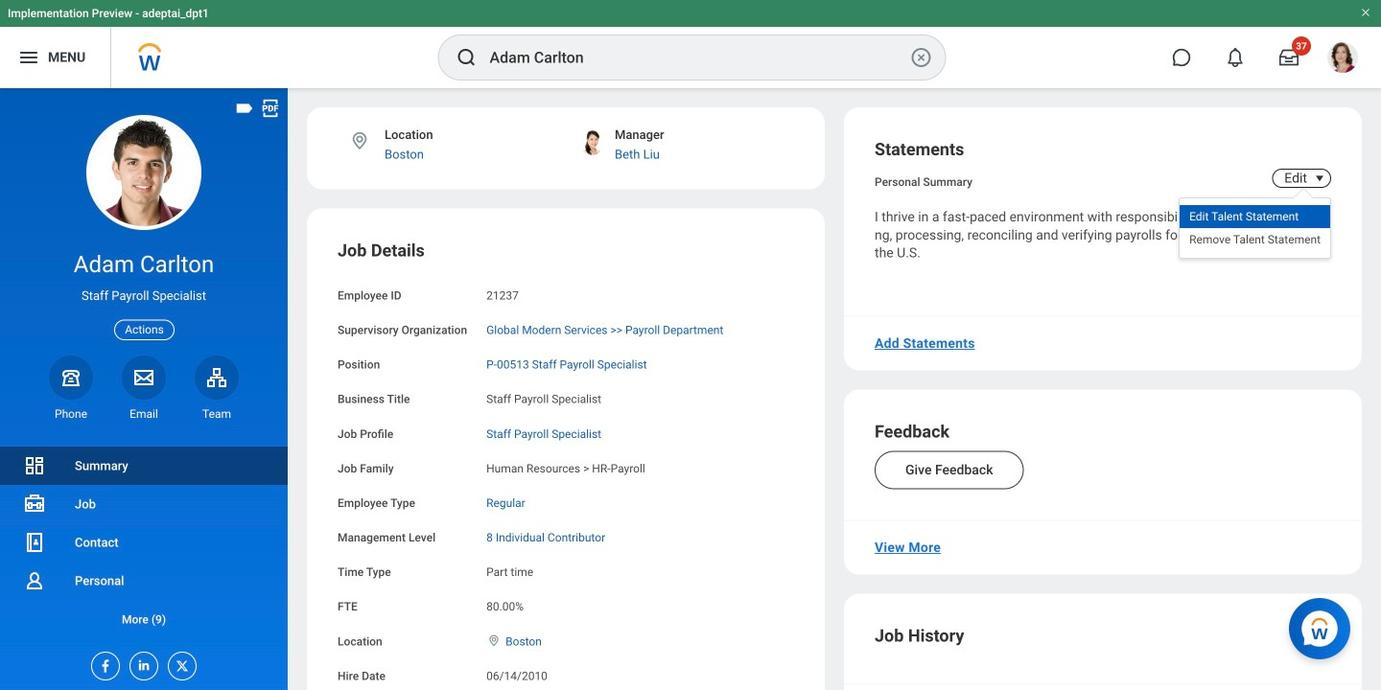 Task type: locate. For each thing, give the bounding box(es) containing it.
inbox large image
[[1280, 48, 1299, 67]]

notifications large image
[[1226, 48, 1246, 67]]

job image
[[23, 493, 46, 516]]

banner
[[0, 0, 1382, 88]]

list box
[[1180, 205, 1331, 251]]

view team image
[[205, 366, 228, 389]]

location image
[[349, 131, 370, 152]]

email adam carlton element
[[122, 407, 166, 422]]

caret down image
[[1309, 171, 1332, 186]]

mail image
[[132, 366, 155, 389]]

contact image
[[23, 532, 46, 555]]

list
[[0, 447, 288, 639]]

personal image
[[23, 570, 46, 593]]

phone image
[[58, 366, 84, 389]]

justify image
[[17, 46, 40, 69]]

part time element
[[487, 562, 534, 580]]

group
[[338, 239, 795, 691]]

close environment banner image
[[1361, 7, 1372, 18]]

search image
[[455, 46, 478, 69]]

tag image
[[234, 98, 255, 119]]

option
[[1180, 205, 1331, 228], [1180, 228, 1331, 251]]

x circle image
[[910, 46, 933, 69]]

Search Workday  search field
[[490, 36, 906, 79]]



Task type: vqa. For each thing, say whether or not it's contained in the screenshot.
Errors and Alerts Found corresponding to caret down image corresponding to exclamation icon
no



Task type: describe. For each thing, give the bounding box(es) containing it.
1 option from the top
[[1180, 205, 1331, 228]]

profile logan mcneil image
[[1328, 42, 1359, 77]]

summary image
[[23, 455, 46, 478]]

2 option from the top
[[1180, 228, 1331, 251]]

team adam carlton element
[[195, 407, 239, 422]]

phone adam carlton element
[[49, 407, 93, 422]]

facebook image
[[92, 654, 113, 675]]

navigation pane region
[[0, 88, 288, 691]]

x image
[[169, 654, 190, 675]]

view printable version (pdf) image
[[260, 98, 281, 119]]

personal summary element
[[875, 172, 973, 189]]

linkedin image
[[131, 654, 152, 674]]

location image
[[487, 635, 502, 648]]



